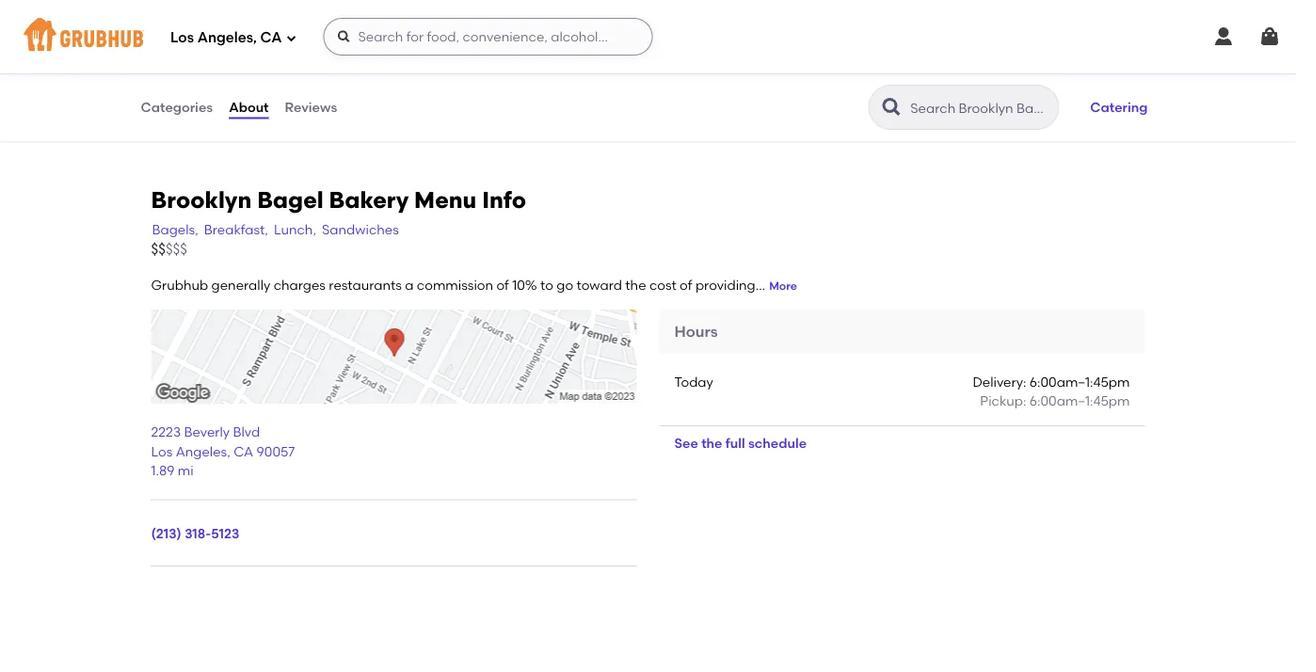 Task type: describe. For each thing, give the bounding box(es) containing it.
ca inside 2223 beverly blvd los angeles , ca 90057 1.89 mi
[[234, 443, 254, 460]]

Search Brooklyn Bagel Bakery search field
[[909, 99, 1053, 117]]

more button
[[770, 278, 798, 295]]

0 horizontal spatial svg image
[[286, 32, 297, 44]]

los angeles, ca
[[170, 29, 282, 46]]

2 horizontal spatial svg image
[[1259, 25, 1282, 48]]

categories button
[[140, 73, 214, 141]]

90057
[[257, 443, 295, 460]]

catering
[[1091, 99, 1149, 115]]

sandwiches button
[[321, 219, 400, 240]]

$$
[[151, 241, 166, 258]]

10%
[[513, 277, 537, 293]]

angeles
[[176, 443, 227, 460]]

(213) 318-5123
[[151, 526, 240, 542]]

see
[[675, 435, 699, 451]]

reviews
[[285, 99, 337, 115]]

los inside main navigation navigation
[[170, 29, 194, 46]]

delivery: 6:00am–1:45pm
[[973, 374, 1131, 390]]

5123
[[211, 526, 240, 542]]

schedule
[[749, 435, 807, 451]]

1 of from the left
[[497, 277, 509, 293]]

charges
[[274, 277, 326, 293]]

commission
[[417, 277, 494, 293]]

hours
[[675, 322, 718, 341]]

6:00am–1:45pm for delivery: 6:00am–1:45pm
[[1030, 374, 1131, 390]]

info
[[482, 186, 527, 214]]

about
[[229, 99, 269, 115]]

318-
[[185, 526, 211, 542]]

pickup:
[[981, 393, 1027, 409]]

mug image
[[586, 0, 728, 56]]

bagels,
[[152, 221, 198, 237]]

search icon image
[[881, 96, 903, 119]]

grubhub generally charges restaurants a commission of 10% to go toward the cost of providing ... more
[[151, 277, 798, 293]]

delivery:
[[973, 374, 1027, 390]]

a
[[405, 277, 414, 293]]

los inside 2223 beverly blvd los angeles , ca 90057 1.89 mi
[[151, 443, 173, 460]]

categories
[[141, 99, 213, 115]]

bakery
[[329, 186, 409, 214]]

go
[[557, 277, 574, 293]]

...
[[756, 277, 766, 293]]

2 of from the left
[[680, 277, 693, 293]]

lunch, button
[[273, 219, 317, 240]]

bagel
[[257, 186, 324, 214]]

brooklyn bagel bakery menu info
[[151, 186, 527, 214]]

2223 beverly blvd los angeles , ca 90057 1.89 mi
[[151, 424, 295, 479]]

about button
[[228, 73, 270, 141]]

reviews button
[[284, 73, 338, 141]]



Task type: vqa. For each thing, say whether or not it's contained in the screenshot.
Los within 2223 Beverly Blvd Los Angeles , CA 90057 1.89 mi
yes



Task type: locate. For each thing, give the bounding box(es) containing it.
bagels, breakfast, lunch, sandwiches
[[152, 221, 399, 237]]

los up 1.89
[[151, 443, 173, 460]]

6:00am–1:45pm
[[1030, 374, 1131, 390], [1030, 393, 1131, 409]]

cost
[[650, 277, 677, 293]]

(213) 318-5123 button
[[151, 524, 240, 543]]

1 horizontal spatial svg image
[[1213, 25, 1236, 48]]

see the full schedule
[[675, 435, 807, 451]]

catering button
[[1082, 87, 1157, 128]]

1 vertical spatial 6:00am–1:45pm
[[1030, 393, 1131, 409]]

los
[[170, 29, 194, 46], [151, 443, 173, 460]]

6:00am–1:45pm up pickup: 6:00am–1:45pm
[[1030, 374, 1131, 390]]

blvd
[[233, 424, 260, 440]]

,
[[227, 443, 231, 460]]

beverly
[[184, 424, 230, 440]]

ca
[[260, 29, 282, 46], [234, 443, 254, 460]]

1 vertical spatial los
[[151, 443, 173, 460]]

brooklyn
[[151, 186, 252, 214]]

angeles,
[[197, 29, 257, 46]]

of left 10%
[[497, 277, 509, 293]]

grubhub
[[151, 277, 208, 293]]

of
[[497, 277, 509, 293], [680, 277, 693, 293]]

6:00am–1:45pm for pickup: 6:00am–1:45pm
[[1030, 393, 1131, 409]]

Search for food, convenience, alcohol... search field
[[323, 18, 653, 56]]

menu
[[415, 186, 477, 214]]

more
[[770, 279, 798, 293]]

1 vertical spatial ca
[[234, 443, 254, 460]]

of right cost
[[680, 277, 693, 293]]

los left angeles,
[[170, 29, 194, 46]]

see the full schedule button
[[660, 427, 822, 460]]

mi
[[178, 463, 194, 479]]

pickup: 6:00am–1:45pm
[[981, 393, 1131, 409]]

the
[[626, 277, 647, 293], [702, 435, 723, 451]]

(213)
[[151, 526, 182, 542]]

generally
[[212, 277, 271, 293]]

providing
[[696, 277, 756, 293]]

0 horizontal spatial the
[[626, 277, 647, 293]]

ca right angeles,
[[260, 29, 282, 46]]

0 horizontal spatial ca
[[234, 443, 254, 460]]

to
[[541, 277, 554, 293]]

0 vertical spatial los
[[170, 29, 194, 46]]

toward
[[577, 277, 623, 293]]

ca right ,
[[234, 443, 254, 460]]

2223
[[151, 424, 181, 440]]

1 horizontal spatial ca
[[260, 29, 282, 46]]

breakfast, button
[[203, 219, 269, 240]]

1 horizontal spatial of
[[680, 277, 693, 293]]

2 6:00am–1:45pm from the top
[[1030, 393, 1131, 409]]

main navigation navigation
[[0, 0, 1297, 73]]

full
[[726, 435, 746, 451]]

$$$$$
[[151, 241, 187, 258]]

the inside the see the full schedule 'button'
[[702, 435, 723, 451]]

6:00am–1:45pm down delivery: 6:00am–1:45pm
[[1030, 393, 1131, 409]]

1 6:00am–1:45pm from the top
[[1030, 374, 1131, 390]]

lunch,
[[274, 221, 316, 237]]

ca inside main navigation navigation
[[260, 29, 282, 46]]

0 vertical spatial 6:00am–1:45pm
[[1030, 374, 1131, 390]]

bagels, button
[[151, 219, 199, 240]]

breakfast,
[[204, 221, 268, 237]]

the left cost
[[626, 277, 647, 293]]

0 vertical spatial the
[[626, 277, 647, 293]]

0 horizontal spatial of
[[497, 277, 509, 293]]

svg image
[[1213, 25, 1236, 48], [1259, 25, 1282, 48], [286, 32, 297, 44]]

restaurants
[[329, 277, 402, 293]]

today
[[675, 374, 714, 390]]

1.89
[[151, 463, 175, 479]]

svg image
[[337, 29, 352, 44]]

0 vertical spatial ca
[[260, 29, 282, 46]]

the left full
[[702, 435, 723, 451]]

1 horizontal spatial the
[[702, 435, 723, 451]]

sandwiches
[[322, 221, 399, 237]]

1 vertical spatial the
[[702, 435, 723, 451]]



